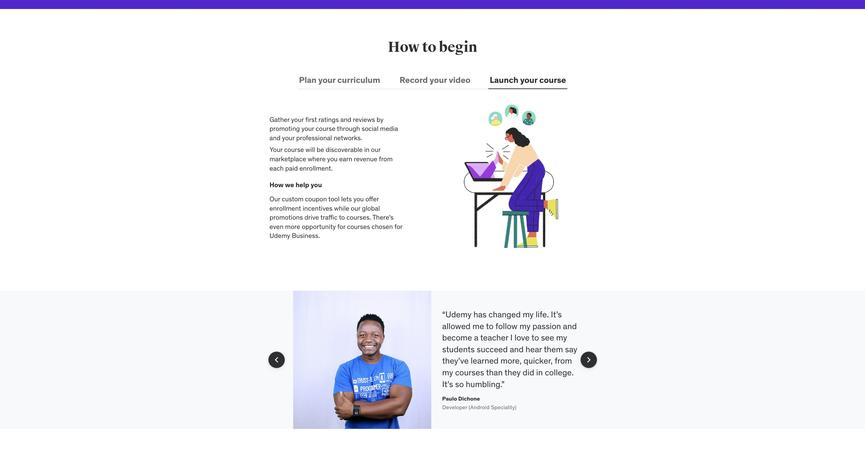 Task type: locate. For each thing, give the bounding box(es) containing it.
0 vertical spatial it's
[[551, 309, 562, 320]]

1 horizontal spatial it's
[[551, 309, 562, 320]]

0 horizontal spatial for
[[338, 222, 346, 231]]

from up college.
[[555, 356, 572, 366]]

you
[[327, 155, 338, 163], [311, 181, 322, 189], [354, 195, 364, 203]]

1 vertical spatial in
[[536, 367, 543, 378]]

our up courses.
[[351, 204, 360, 212]]

be
[[317, 146, 324, 154]]

passion
[[533, 321, 561, 331]]

next image
[[583, 355, 594, 366]]

courses inside 'our custom coupon tool lets you offer enrollment incentives while our global promotions drive traffic to courses. there's even more opportunity for courses chosen for udemy business.'
[[347, 222, 370, 231]]

your
[[318, 75, 336, 85], [430, 75, 447, 85], [520, 75, 538, 85], [291, 115, 304, 124], [302, 124, 314, 133], [282, 134, 295, 142]]

0 horizontal spatial from
[[379, 155, 393, 163]]

in
[[364, 146, 370, 154], [536, 367, 543, 378]]

my up love
[[520, 321, 531, 331]]

1 vertical spatial it's
[[442, 379, 453, 389]]

in up revenue
[[364, 146, 370, 154]]

course
[[539, 75, 566, 85], [316, 124, 336, 133], [284, 146, 304, 154]]

them
[[544, 344, 563, 355]]

our up revenue
[[371, 146, 381, 154]]

previous image
[[271, 355, 282, 366]]

speciality)
[[491, 404, 517, 411]]

launch your course
[[490, 75, 566, 85]]

revenue
[[354, 155, 377, 163]]

from right revenue
[[379, 155, 393, 163]]

0 horizontal spatial how
[[270, 181, 284, 189]]

through
[[337, 124, 360, 133]]

to inside 'our custom coupon tool lets you offer enrollment incentives while our global promotions drive traffic to courses. there's even more opportunity for courses chosen for udemy business.'
[[339, 213, 345, 221]]

your inside 'button'
[[318, 75, 336, 85]]

global
[[362, 204, 380, 212]]

first
[[305, 115, 317, 124]]

plan
[[299, 75, 317, 85]]

0 vertical spatial in
[[364, 146, 370, 154]]

to down while
[[339, 213, 345, 221]]

they've
[[442, 356, 469, 366]]

our
[[371, 146, 381, 154], [351, 204, 360, 212]]

0 horizontal spatial you
[[311, 181, 322, 189]]

from
[[379, 155, 393, 163], [555, 356, 572, 366]]

1 vertical spatial courses
[[455, 367, 484, 378]]

from inside "udemy has changed my life. it's allowed me to follow my passion and become a teacher i love to see my students succeed and hear them say they've learned more, quicker, from my courses than they did in college. it's so humbling."
[[555, 356, 572, 366]]

our custom coupon tool lets you offer enrollment incentives while our global promotions drive traffic to courses. there's even more opportunity for courses chosen for udemy business.
[[270, 195, 403, 240]]

we
[[285, 181, 294, 189]]

you inside your course will be discoverable in our marketplace where you earn revenue from each paid enrollment.
[[327, 155, 338, 163]]

1 vertical spatial how
[[270, 181, 284, 189]]

for down traffic
[[338, 222, 346, 231]]

changed
[[489, 309, 521, 320]]

how left we
[[270, 181, 284, 189]]

0 horizontal spatial in
[[364, 146, 370, 154]]

0 horizontal spatial our
[[351, 204, 360, 212]]

how we help you
[[270, 181, 322, 189]]

1 vertical spatial you
[[311, 181, 322, 189]]

1 horizontal spatial for
[[395, 222, 403, 231]]

courses up so on the bottom of page
[[455, 367, 484, 378]]

even
[[270, 222, 284, 231]]

quicker,
[[524, 356, 553, 366]]

while
[[334, 204, 349, 212]]

it's
[[551, 309, 562, 320], [442, 379, 453, 389]]

begin
[[439, 38, 477, 56]]

how
[[388, 38, 420, 56], [270, 181, 284, 189]]

1 horizontal spatial course
[[316, 124, 336, 133]]

0 horizontal spatial courses
[[347, 222, 370, 231]]

2 for from the left
[[395, 222, 403, 231]]

and up your at the left
[[270, 134, 281, 142]]

life.
[[536, 309, 549, 320]]

1 horizontal spatial courses
[[455, 367, 484, 378]]

enrollment.
[[300, 164, 333, 172]]

did
[[523, 367, 534, 378]]

you right lets
[[354, 195, 364, 203]]

it's right life.
[[551, 309, 562, 320]]

will
[[306, 146, 315, 154]]

courses down courses.
[[347, 222, 370, 231]]

2 horizontal spatial you
[[354, 195, 364, 203]]

0 vertical spatial course
[[539, 75, 566, 85]]

2 horizontal spatial course
[[539, 75, 566, 85]]

drive
[[305, 213, 319, 221]]

2 vertical spatial course
[[284, 146, 304, 154]]

0 vertical spatial how
[[388, 38, 420, 56]]

my
[[523, 309, 534, 320], [520, 321, 531, 331], [556, 332, 567, 343], [442, 367, 453, 378]]

my down they've
[[442, 367, 453, 378]]

professional
[[296, 134, 332, 142]]

1 vertical spatial from
[[555, 356, 572, 366]]

0 vertical spatial our
[[371, 146, 381, 154]]

your right launch
[[520, 75, 538, 85]]

for
[[338, 222, 346, 231], [395, 222, 403, 231]]

1 horizontal spatial our
[[371, 146, 381, 154]]

courses inside "udemy has changed my life. it's allowed me to follow my passion and become a teacher i love to see my students succeed and hear them say they've learned more, quicker, from my courses than they did in college. it's so humbling."
[[455, 367, 484, 378]]

custom
[[282, 195, 304, 203]]

and
[[340, 115, 351, 124], [270, 134, 281, 142], [563, 321, 577, 331], [510, 344, 524, 355]]

you left earn
[[327, 155, 338, 163]]

and up through
[[340, 115, 351, 124]]

0 vertical spatial from
[[379, 155, 393, 163]]

curriculum
[[338, 75, 380, 85]]

opportunity
[[302, 222, 336, 231]]

your for plan
[[318, 75, 336, 85]]

gather your first ratings and reviews by promoting your course through social media and your professional networks.
[[270, 115, 398, 142]]

to
[[422, 38, 436, 56], [339, 213, 345, 221], [486, 321, 494, 331], [532, 332, 539, 343]]

1 vertical spatial course
[[316, 124, 336, 133]]

it's left so on the bottom of page
[[442, 379, 453, 389]]

in right did
[[536, 367, 543, 378]]

launch
[[490, 75, 519, 85]]

your left first
[[291, 115, 304, 124]]

in inside your course will be discoverable in our marketplace where you earn revenue from each paid enrollment.
[[364, 146, 370, 154]]

1 horizontal spatial from
[[555, 356, 572, 366]]

to right me
[[486, 321, 494, 331]]

how up record
[[388, 38, 420, 56]]

succeed
[[477, 344, 508, 355]]

1 horizontal spatial in
[[536, 367, 543, 378]]

learned
[[471, 356, 499, 366]]

chosen
[[372, 222, 393, 231]]

2 vertical spatial you
[[354, 195, 364, 203]]

your left video
[[430, 75, 447, 85]]

offer
[[366, 195, 379, 203]]

your right the plan
[[318, 75, 336, 85]]

i
[[510, 332, 513, 343]]

you right the 'help'
[[311, 181, 322, 189]]

has
[[474, 309, 487, 320]]

record your video
[[400, 75, 471, 85]]

courses
[[347, 222, 370, 231], [455, 367, 484, 378]]

there's
[[373, 213, 394, 221]]

record
[[400, 75, 428, 85]]

paulo
[[442, 395, 457, 402]]

1 vertical spatial our
[[351, 204, 360, 212]]

earn
[[339, 155, 352, 163]]

tab list
[[298, 72, 568, 89]]

0 horizontal spatial course
[[284, 146, 304, 154]]

promotions
[[270, 213, 303, 221]]

coupon
[[305, 195, 327, 203]]

more
[[285, 222, 300, 231]]

0 horizontal spatial it's
[[442, 379, 453, 389]]

1 horizontal spatial you
[[327, 155, 338, 163]]

by
[[377, 115, 384, 124]]

for right chosen
[[395, 222, 403, 231]]

1 horizontal spatial how
[[388, 38, 420, 56]]

how for how to begin
[[388, 38, 420, 56]]

0 vertical spatial courses
[[347, 222, 370, 231]]

0 vertical spatial you
[[327, 155, 338, 163]]

teacher
[[480, 332, 508, 343]]



Task type: describe. For each thing, give the bounding box(es) containing it.
and down i
[[510, 344, 524, 355]]

to left begin
[[422, 38, 436, 56]]

developer
[[442, 404, 467, 411]]

your for launch
[[520, 75, 538, 85]]

"udemy has changed my life. it's allowed me to follow my passion and become a teacher i love to see my students succeed and hear them say they've learned more, quicker, from my courses than they did in college. it's so humbling."
[[442, 309, 577, 389]]

marketplace
[[270, 155, 306, 163]]

our
[[270, 195, 280, 203]]

your down first
[[302, 124, 314, 133]]

1 for from the left
[[338, 222, 346, 231]]

see
[[541, 332, 554, 343]]

our inside 'our custom coupon tool lets you offer enrollment incentives while our global promotions drive traffic to courses. there's even more opportunity for courses chosen for udemy business.'
[[351, 204, 360, 212]]

carousel element
[[268, 291, 597, 429]]

from inside your course will be discoverable in our marketplace where you earn revenue from each paid enrollment.
[[379, 155, 393, 163]]

follow
[[496, 321, 518, 331]]

course inside button
[[539, 75, 566, 85]]

tab list containing plan your curriculum
[[298, 72, 568, 89]]

each
[[270, 164, 284, 172]]

launch your course button
[[489, 72, 568, 89]]

"udemy
[[442, 309, 472, 320]]

business.
[[292, 232, 320, 240]]

humbling."
[[466, 379, 505, 389]]

udemy
[[270, 232, 290, 240]]

you inside 'our custom coupon tool lets you offer enrollment incentives while our global promotions drive traffic to courses. there's even more opportunity for courses chosen for udemy business.'
[[354, 195, 364, 203]]

your
[[270, 146, 283, 154]]

our inside your course will be discoverable in our marketplace where you earn revenue from each paid enrollment.
[[371, 146, 381, 154]]

social
[[362, 124, 379, 133]]

where
[[308, 155, 326, 163]]

my right see
[[556, 332, 567, 343]]

ratings
[[319, 115, 339, 124]]

how to begin
[[388, 38, 477, 56]]

(android
[[469, 404, 490, 411]]

traffic
[[321, 213, 338, 221]]

paid
[[285, 164, 298, 172]]

record your video button
[[398, 72, 472, 89]]

plan your curriculum
[[299, 75, 380, 85]]

courses.
[[347, 213, 371, 221]]

how for how we help you
[[270, 181, 284, 189]]

your course will be discoverable in our marketplace where you earn revenue from each paid enrollment.
[[270, 146, 393, 172]]

love
[[515, 332, 530, 343]]

enrollment
[[270, 204, 301, 212]]

lets
[[341, 195, 352, 203]]

hear
[[526, 344, 542, 355]]

and right passion
[[563, 321, 577, 331]]

media
[[380, 124, 398, 133]]

than
[[486, 367, 503, 378]]

incentives
[[303, 204, 333, 212]]

your down promoting
[[282, 134, 295, 142]]

in inside "udemy has changed my life. it's allowed me to follow my passion and become a teacher i love to see my students succeed and hear them say they've learned more, quicker, from my courses than they did in college. it's so humbling."
[[536, 367, 543, 378]]

say
[[565, 344, 577, 355]]

my left life.
[[523, 309, 534, 320]]

your for record
[[430, 75, 447, 85]]

plan your curriculum button
[[298, 72, 382, 89]]

allowed
[[442, 321, 471, 331]]

course inside your course will be discoverable in our marketplace where you earn revenue from each paid enrollment.
[[284, 146, 304, 154]]

discoverable
[[326, 146, 363, 154]]

promoting
[[270, 124, 300, 133]]

me
[[473, 321, 484, 331]]

video
[[449, 75, 471, 85]]

paulo dichone developer (android speciality)
[[442, 395, 517, 411]]

networks.
[[334, 134, 362, 142]]

more,
[[501, 356, 522, 366]]

students
[[442, 344, 475, 355]]

reviews
[[353, 115, 375, 124]]

a
[[474, 332, 479, 343]]

tool
[[328, 195, 340, 203]]

become
[[442, 332, 472, 343]]

college.
[[545, 367, 574, 378]]

course inside 'gather your first ratings and reviews by promoting your course through social media and your professional networks.'
[[316, 124, 336, 133]]

dichone
[[458, 395, 480, 402]]

gather
[[270, 115, 290, 124]]

they
[[505, 367, 521, 378]]

so
[[455, 379, 464, 389]]

to up hear
[[532, 332, 539, 343]]

help
[[296, 181, 309, 189]]

your for gather
[[291, 115, 304, 124]]



Task type: vqa. For each thing, say whether or not it's contained in the screenshot.
opportunity
yes



